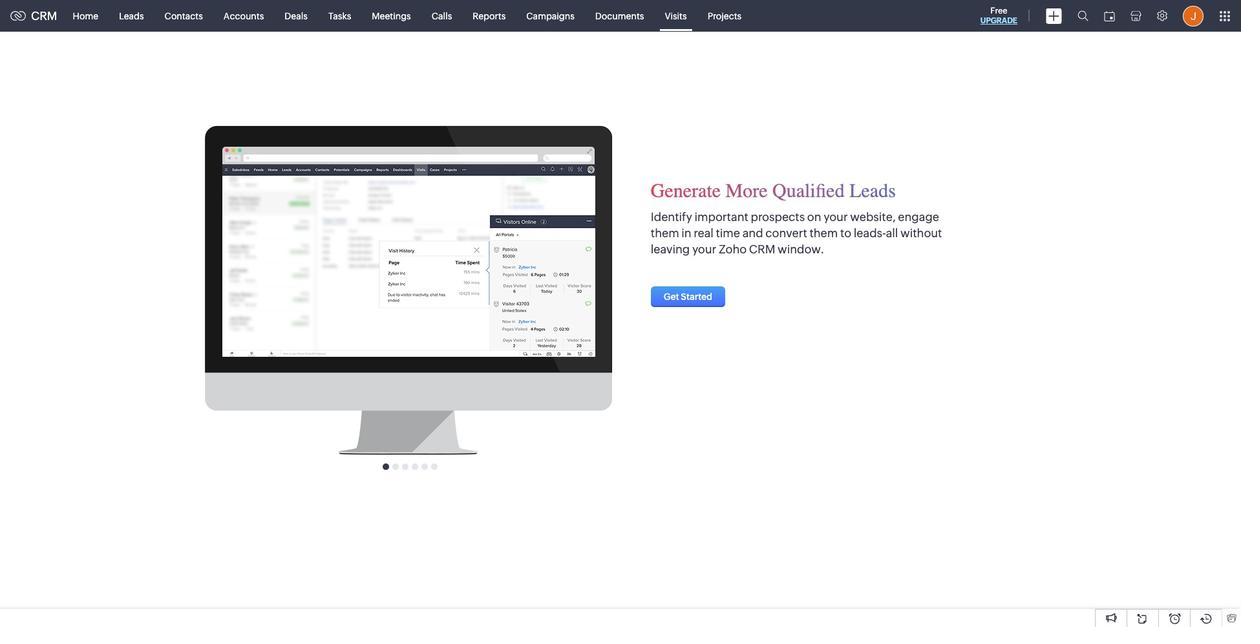 Task type: vqa. For each thing, say whether or not it's contained in the screenshot.
Manager inside Get Apporval from Manager
no



Task type: describe. For each thing, give the bounding box(es) containing it.
free
[[990, 6, 1007, 16]]

campaigns link
[[516, 0, 585, 31]]

visits link
[[654, 0, 697, 31]]

started
[[681, 292, 712, 302]]

get
[[664, 292, 679, 302]]

calendar image
[[1104, 11, 1115, 21]]

1 horizontal spatial your
[[824, 210, 848, 224]]

convert
[[765, 226, 807, 240]]

on
[[807, 210, 821, 224]]

get started
[[664, 292, 712, 302]]

qualified
[[772, 179, 845, 202]]

generate
[[651, 179, 721, 202]]

profile element
[[1175, 0, 1211, 31]]

deals link
[[274, 0, 318, 31]]

visits
[[665, 11, 687, 21]]

more
[[726, 179, 768, 202]]

in
[[681, 226, 691, 240]]

free upgrade
[[980, 6, 1017, 25]]

real
[[694, 226, 714, 240]]

meetings
[[372, 11, 411, 21]]

accounts
[[224, 11, 264, 21]]

create menu element
[[1038, 0, 1070, 31]]

meetings link
[[362, 0, 421, 31]]

campaigns
[[526, 11, 575, 21]]

home link
[[62, 0, 109, 31]]

important
[[695, 210, 748, 224]]

generate more qualified leads
[[651, 179, 896, 202]]



Task type: locate. For each thing, give the bounding box(es) containing it.
search image
[[1078, 10, 1089, 21]]

website,
[[850, 210, 896, 224]]

create menu image
[[1046, 8, 1062, 24]]

1 horizontal spatial leads
[[849, 179, 896, 202]]

crm
[[31, 9, 57, 23], [749, 243, 775, 256]]

reports link
[[462, 0, 516, 31]]

accounts link
[[213, 0, 274, 31]]

documents
[[595, 11, 644, 21]]

contacts
[[165, 11, 203, 21]]

projects
[[708, 11, 742, 21]]

1 horizontal spatial them
[[810, 226, 838, 240]]

window.
[[778, 243, 824, 256]]

1 them from the left
[[651, 226, 679, 240]]

tasks
[[328, 11, 351, 21]]

them up leaving
[[651, 226, 679, 240]]

identify
[[651, 210, 692, 224]]

crm inside "identify important prospects on your website, engage them in real time and convert them to leads-all without leaving your zoho crm window."
[[749, 243, 775, 256]]

1 vertical spatial leads
[[849, 179, 896, 202]]

0 vertical spatial your
[[824, 210, 848, 224]]

reports
[[473, 11, 506, 21]]

calls link
[[421, 0, 462, 31]]

leads link
[[109, 0, 154, 31]]

1 horizontal spatial crm
[[749, 243, 775, 256]]

and
[[742, 226, 763, 240]]

documents link
[[585, 0, 654, 31]]

search element
[[1070, 0, 1096, 32]]

1 vertical spatial your
[[692, 243, 716, 256]]

0 horizontal spatial them
[[651, 226, 679, 240]]

contacts link
[[154, 0, 213, 31]]

upgrade
[[980, 16, 1017, 25]]

them
[[651, 226, 679, 240], [810, 226, 838, 240]]

0 horizontal spatial crm
[[31, 9, 57, 23]]

prospects
[[751, 210, 805, 224]]

your
[[824, 210, 848, 224], [692, 243, 716, 256]]

projects link
[[697, 0, 752, 31]]

0 horizontal spatial leads
[[119, 11, 144, 21]]

them down on
[[810, 226, 838, 240]]

profile image
[[1183, 5, 1204, 26]]

crm down and
[[749, 243, 775, 256]]

identify important prospects on your website, engage them in real time and convert them to leads-all without leaving your zoho crm window.
[[651, 210, 942, 256]]

your down the real
[[692, 243, 716, 256]]

leads up the website,
[[849, 179, 896, 202]]

leaving
[[651, 243, 690, 256]]

0 vertical spatial crm
[[31, 9, 57, 23]]

engage
[[898, 210, 939, 224]]

tasks link
[[318, 0, 362, 31]]

get started button
[[651, 287, 725, 307]]

to
[[840, 226, 851, 240]]

without
[[900, 226, 942, 240]]

zoho
[[719, 243, 747, 256]]

deals
[[285, 11, 308, 21]]

leads
[[119, 11, 144, 21], [849, 179, 896, 202]]

crm link
[[10, 9, 57, 23]]

your up 'to'
[[824, 210, 848, 224]]

2 them from the left
[[810, 226, 838, 240]]

calls
[[432, 11, 452, 21]]

0 vertical spatial leads
[[119, 11, 144, 21]]

home
[[73, 11, 98, 21]]

1 vertical spatial crm
[[749, 243, 775, 256]]

0 horizontal spatial your
[[692, 243, 716, 256]]

time
[[716, 226, 740, 240]]

crm left home link
[[31, 9, 57, 23]]

all
[[886, 226, 898, 240]]

leads right home
[[119, 11, 144, 21]]

leads-
[[854, 226, 886, 240]]



